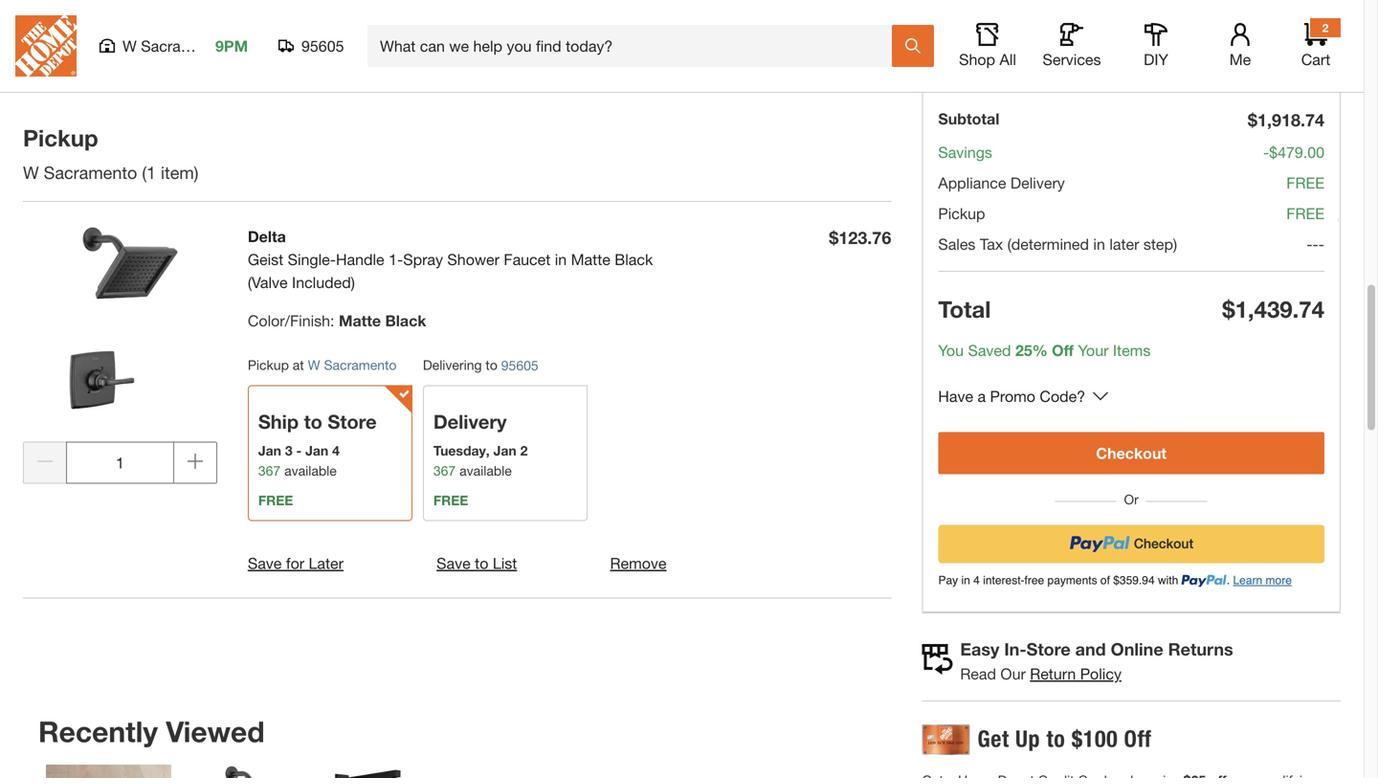 Task type: describe. For each thing, give the bounding box(es) containing it.
save to list for 2nd remove "button" from the bottom
[[437, 33, 517, 51]]

save to list for first remove "button" from the bottom
[[437, 554, 517, 572]]

1 remove button from the top
[[610, 31, 667, 53]]

(
[[142, 162, 146, 183]]

single-handle rain 1-spray square 12 in. shower system shower faucet head with handheld in black (valve included) image
[[328, 765, 453, 778]]

1 for from the top
[[286, 33, 304, 51]]

have a promo code?
[[938, 387, 1086, 405]]

delivery inside the delivery tuesday, jan 2 367 available
[[433, 410, 507, 433]]

w for w sacramento 9pm
[[123, 37, 137, 55]]

delta geist single-handle 1-spray shower faucet in matte black (valve included)
[[248, 227, 653, 291]]

1 vertical spatial matte
[[339, 311, 381, 330]]

step)
[[1144, 235, 1178, 253]]

0 horizontal spatial your
[[938, 47, 988, 75]]

sales
[[938, 235, 976, 253]]

item
[[1113, 341, 1143, 359]]

appliance delivery
[[938, 174, 1065, 192]]

checkout button
[[938, 432, 1325, 474]]

viewed
[[166, 714, 265, 748]]

geist
[[248, 250, 284, 268]]

2 later from the top
[[309, 554, 344, 572]]

all
[[1000, 50, 1017, 68]]

recently
[[38, 714, 158, 748]]

the home depot logo image
[[15, 15, 77, 77]]

appliance
[[938, 174, 1007, 192]]

w sacramento button
[[308, 357, 397, 373]]

list for 2nd remove "button" from the bottom
[[493, 33, 517, 51]]

our
[[1001, 665, 1026, 683]]

and
[[1076, 639, 1106, 660]]

a
[[978, 387, 986, 405]]

decrement image
[[37, 454, 53, 469]]

increment image
[[187, 454, 203, 469]]

easy in-store and online returns read our return policy
[[960, 639, 1234, 683]]

1-
[[389, 250, 403, 268]]

2 horizontal spatial pickup
[[938, 204, 986, 223]]

free down tuesday, on the left of page
[[433, 492, 468, 508]]

- inside ship to store jan 3 - jan 4 367 available
[[296, 443, 302, 458]]

policy
[[1080, 665, 1122, 683]]

1 vertical spatial your
[[1078, 341, 1109, 359]]

tax
[[980, 235, 1003, 253]]

95605 inside delivering to 95605
[[501, 357, 539, 373]]

have
[[938, 387, 974, 405]]

saved
[[968, 341, 1011, 359]]

9pm
[[215, 37, 248, 55]]

$1,439.74
[[1223, 295, 1325, 323]]

matte inside delta geist single-handle 1-spray shower faucet in matte black (valve included)
[[571, 250, 611, 268]]

shop
[[959, 50, 996, 68]]

1 horizontal spatial pickup
[[248, 357, 289, 373]]

services button
[[1042, 23, 1103, 69]]

ship
[[258, 410, 299, 433]]

1 horizontal spatial delivery
[[1011, 174, 1065, 192]]

savings
[[938, 143, 993, 161]]

included)
[[292, 273, 355, 291]]

delivering
[[423, 357, 482, 373]]

1 vertical spatial off
[[1124, 725, 1152, 753]]

delivery tuesday, jan 2 367 available
[[433, 410, 528, 478]]

)
[[194, 162, 199, 183]]

free down 3
[[258, 492, 293, 508]]

$1,918.74
[[1248, 110, 1325, 130]]

cart
[[1302, 50, 1331, 68]]

w sacramento ( 1 item )
[[23, 162, 203, 183]]

shop all
[[959, 50, 1017, 68]]

2
[[1323, 21, 1329, 34]]

in inside delta geist single-handle 1-spray shower faucet in matte black (valve included)
[[555, 250, 567, 268]]

2 horizontal spatial sacramento
[[324, 357, 397, 373]]

delta
[[248, 227, 286, 245]]

total
[[938, 295, 991, 323]]

w sacramento 9pm
[[123, 37, 248, 55]]

return policy link
[[1030, 665, 1122, 683]]

easy
[[960, 639, 1000, 660]]

save for later for save to list "button" corresponding to 2nd remove "button" from the bottom's save for later button
[[248, 33, 344, 51]]

faucet
[[504, 250, 551, 268]]

(valve
[[248, 273, 288, 291]]

promo
[[990, 387, 1036, 405]]

$100
[[1072, 725, 1118, 753]]

2 horizontal spatial w
[[308, 357, 320, 373]]

1 remove from the top
[[610, 33, 667, 51]]

s
[[1143, 341, 1151, 359]]

shower
[[447, 250, 500, 268]]

to inside ship to store jan 3 - jan 4 367 available
[[304, 410, 322, 433]]

diy button
[[1126, 23, 1187, 69]]

code?
[[1040, 387, 1086, 405]]

product image
[[23, 225, 217, 419]]

save to list button for first remove "button" from the bottom
[[437, 552, 517, 575]]

your order
[[938, 47, 1057, 75]]

you
[[938, 341, 964, 359]]

later
[[1110, 235, 1140, 253]]

return
[[1030, 665, 1076, 683]]

spray
[[403, 250, 443, 268]]

0 horizontal spatial black
[[385, 311, 426, 330]]

save for later button for save to list "button" corresponding to 2nd remove "button" from the bottom
[[248, 31, 344, 53]]

available inside ship to store jan 3 - jan 4 367 available
[[284, 463, 337, 478]]

1
[[146, 162, 156, 183]]

get up to $100 off
[[978, 725, 1152, 753]]

black inside delta geist single-handle 1-spray shower faucet in matte black (valve included)
[[615, 250, 653, 268]]

tuesday,
[[433, 443, 490, 458]]

25%
[[1016, 341, 1048, 359]]

$123.76
[[829, 227, 892, 248]]

have a promo code? link
[[938, 385, 1086, 409]]

online
[[1111, 639, 1164, 660]]



Task type: vqa. For each thing, say whether or not it's contained in the screenshot.
the top the get
no



Task type: locate. For each thing, give the bounding box(es) containing it.
black
[[615, 250, 653, 268], [385, 311, 426, 330]]

95605 right the '9pm'
[[302, 37, 344, 55]]

delivery up tuesday, on the left of page
[[433, 410, 507, 433]]

recently viewed
[[38, 714, 265, 748]]

:
[[330, 311, 335, 330]]

1 vertical spatial remove
[[610, 554, 667, 572]]

remove button
[[610, 31, 667, 53], [610, 552, 667, 575]]

1 horizontal spatial sacramento
[[141, 37, 224, 55]]

free
[[1287, 174, 1325, 192], [1287, 204, 1325, 223], [258, 492, 293, 508], [433, 492, 468, 508]]

save for later button for first remove "button" from the bottom's save to list "button"
[[248, 552, 344, 575]]

1 horizontal spatial 367
[[433, 463, 456, 478]]

jan
[[258, 443, 281, 458], [305, 443, 329, 458]]

free up --- at the top of the page
[[1287, 204, 1325, 223]]

off
[[1052, 341, 1074, 359], [1124, 725, 1152, 753]]

1 vertical spatial list
[[493, 554, 517, 572]]

1 horizontal spatial store
[[1027, 639, 1071, 660]]

2 save to list from the top
[[437, 554, 517, 572]]

your left all
[[938, 47, 988, 75]]

2 save for later button from the top
[[248, 552, 344, 575]]

off right 25%
[[1052, 341, 1074, 359]]

handle
[[336, 250, 384, 268]]

95605 inside button
[[302, 37, 344, 55]]

services
[[1043, 50, 1101, 68]]

1 vertical spatial save to list button
[[437, 552, 517, 575]]

pickup up w sacramento ( 1 item ) on the top of page
[[23, 124, 98, 151]]

later
[[309, 33, 344, 51], [309, 554, 344, 572]]

shop all button
[[957, 23, 1019, 69]]

2 available from the left
[[460, 463, 512, 478]]

0 vertical spatial w
[[123, 37, 137, 55]]

0 vertical spatial your
[[938, 47, 988, 75]]

2 vertical spatial pickup
[[248, 357, 289, 373]]

1 available from the left
[[284, 463, 337, 478]]

color/finish : matte black
[[248, 311, 426, 330]]

367
[[258, 463, 281, 478], [433, 463, 456, 478]]

save for later for save for later button related to first remove "button" from the bottom's save to list "button"
[[248, 554, 344, 572]]

2 remove button from the top
[[610, 552, 667, 575]]

list for first remove "button" from the bottom
[[493, 554, 517, 572]]

0 horizontal spatial matte
[[339, 311, 381, 330]]

1 horizontal spatial jan
[[305, 443, 329, 458]]

1 vertical spatial pickup
[[938, 204, 986, 223]]

ship to store jan 3 - jan 4 367 available
[[258, 410, 377, 478]]

or
[[1117, 492, 1146, 507]]

save for later button
[[248, 31, 344, 53], [248, 552, 344, 575]]

in
[[1094, 235, 1106, 253], [555, 250, 567, 268]]

0 vertical spatial sacramento
[[141, 37, 224, 55]]

---
[[1307, 235, 1325, 253]]

0 vertical spatial matte
[[571, 250, 611, 268]]

0 vertical spatial list
[[493, 33, 517, 51]]

0 horizontal spatial off
[[1052, 341, 1074, 359]]

1 horizontal spatial w
[[123, 37, 137, 55]]

1 vertical spatial save for later
[[248, 554, 344, 572]]

0 horizontal spatial available
[[284, 463, 337, 478]]

1 vertical spatial save to list
[[437, 554, 517, 572]]

save to list button
[[437, 31, 517, 53], [437, 552, 517, 575]]

delivery
[[1011, 174, 1065, 192], [433, 410, 507, 433]]

at
[[293, 357, 304, 373]]

pickup left the at at the top left of page
[[248, 357, 289, 373]]

None text field
[[66, 442, 174, 484]]

store for to
[[328, 410, 377, 433]]

to inside delivering to 95605
[[486, 357, 498, 373]]

delivery up (determined
[[1011, 174, 1065, 192]]

1 save for later button from the top
[[248, 31, 344, 53]]

returns
[[1169, 639, 1234, 660]]

1 vertical spatial for
[[286, 554, 304, 572]]

2 jan from the left
[[305, 443, 329, 458]]

1 list from the top
[[493, 33, 517, 51]]

0 vertical spatial pickup
[[23, 124, 98, 151]]

0 vertical spatial save to list
[[437, 33, 517, 51]]

1 jan from the left
[[258, 443, 281, 458]]

1 save to list from the top
[[437, 33, 517, 51]]

0 vertical spatial save for later button
[[248, 31, 344, 53]]

sales tax (determined in later step)
[[938, 235, 1178, 253]]

1 save to list button from the top
[[437, 31, 517, 53]]

0 horizontal spatial store
[[328, 410, 377, 433]]

geist single-handle 1-spray shower faucet in matte black (valve included) image
[[187, 765, 312, 778]]

1 vertical spatial save for later button
[[248, 552, 344, 575]]

0 horizontal spatial w
[[23, 162, 39, 183]]

2 save for later from the top
[[248, 554, 344, 572]]

95605 button
[[279, 36, 345, 56]]

0 vertical spatial for
[[286, 33, 304, 51]]

0 horizontal spatial delivery
[[433, 410, 507, 433]]

sacramento for (
[[44, 162, 137, 183]]

matte right :
[[339, 311, 381, 330]]

1 horizontal spatial off
[[1124, 725, 1152, 753]]

diy
[[1144, 50, 1169, 68]]

(determined
[[1008, 235, 1089, 253]]

95605 right the delivering
[[501, 357, 539, 373]]

store for in-
[[1027, 639, 1071, 660]]

in-
[[1005, 639, 1027, 660]]

store
[[328, 410, 377, 433], [1027, 639, 1071, 660]]

2 remove from the top
[[610, 554, 667, 572]]

0 horizontal spatial pickup
[[23, 124, 98, 151]]

off right $100
[[1124, 725, 1152, 753]]

save
[[248, 33, 282, 51], [437, 33, 471, 51], [248, 554, 282, 572], [437, 554, 471, 572]]

cart 2
[[1302, 21, 1331, 68]]

1 horizontal spatial black
[[615, 250, 653, 268]]

save to list
[[437, 33, 517, 51], [437, 554, 517, 572]]

1 save for later from the top
[[248, 33, 344, 51]]

1 horizontal spatial your
[[1078, 341, 1109, 359]]

1 vertical spatial sacramento
[[44, 162, 137, 183]]

0 vertical spatial save for later
[[248, 33, 344, 51]]

1 vertical spatial remove button
[[610, 552, 667, 575]]

2 list from the top
[[493, 554, 517, 572]]

order
[[995, 47, 1057, 75]]

read
[[960, 665, 997, 683]]

jan 2
[[494, 443, 528, 458]]

0 vertical spatial off
[[1052, 341, 1074, 359]]

2 for from the top
[[286, 554, 304, 572]]

w for w sacramento ( 1 item )
[[23, 162, 39, 183]]

1 later from the top
[[309, 33, 344, 51]]

95605 link
[[501, 355, 539, 376]]

1 horizontal spatial 95605
[[501, 357, 539, 373]]

free down the $479.00
[[1287, 174, 1325, 192]]

available inside the delivery tuesday, jan 2 367 available
[[460, 463, 512, 478]]

0 horizontal spatial in
[[555, 250, 567, 268]]

save to list button for 2nd remove "button" from the bottom
[[437, 31, 517, 53]]

subtotal
[[938, 110, 1000, 128]]

0 vertical spatial save to list button
[[437, 31, 517, 53]]

delivering to 95605
[[423, 357, 539, 373]]

2 save to list button from the top
[[437, 552, 517, 575]]

1 367 from the left
[[258, 463, 281, 478]]

0 vertical spatial remove button
[[610, 31, 667, 53]]

2 367 from the left
[[433, 463, 456, 478]]

sacramento
[[141, 37, 224, 55], [44, 162, 137, 183], [324, 357, 397, 373]]

your
[[938, 47, 988, 75], [1078, 341, 1109, 359]]

item
[[161, 162, 194, 183]]

0 horizontal spatial 95605
[[302, 37, 344, 55]]

1 horizontal spatial available
[[460, 463, 512, 478]]

store inside ship to store jan 3 - jan 4 367 available
[[328, 410, 377, 433]]

to
[[475, 33, 489, 51], [486, 357, 498, 373], [304, 410, 322, 433], [475, 554, 489, 572], [1047, 725, 1066, 753]]

0 vertical spatial remove
[[610, 33, 667, 51]]

$479.00
[[1270, 143, 1325, 161]]

color/finish
[[248, 311, 330, 330]]

store inside easy in-store and online returns read our return policy
[[1027, 639, 1071, 660]]

jan left 3
[[258, 443, 281, 458]]

me
[[1230, 50, 1251, 68]]

0 horizontal spatial sacramento
[[44, 162, 137, 183]]

your left item
[[1078, 341, 1109, 359]]

for
[[286, 33, 304, 51], [286, 554, 304, 572]]

available down tuesday, on the left of page
[[460, 463, 512, 478]]

367 down ship
[[258, 463, 281, 478]]

matte right the 'faucet'
[[571, 250, 611, 268]]

95605
[[302, 37, 344, 55], [501, 357, 539, 373]]

pickup
[[23, 124, 98, 151], [938, 204, 986, 223], [248, 357, 289, 373]]

1 vertical spatial store
[[1027, 639, 1071, 660]]

367 down tuesday, on the left of page
[[433, 463, 456, 478]]

store up 4
[[328, 410, 377, 433]]

pickup at w sacramento
[[248, 357, 397, 373]]

-
[[1264, 143, 1270, 161], [1307, 235, 1313, 253], [1313, 235, 1319, 253], [1319, 235, 1325, 253], [296, 443, 302, 458]]

1 vertical spatial later
[[309, 554, 344, 572]]

0 vertical spatial delivery
[[1011, 174, 1065, 192]]

in left later
[[1094, 235, 1106, 253]]

checkout
[[1096, 444, 1167, 462]]

you saved 25% off your item s
[[938, 341, 1151, 359]]

get
[[978, 725, 1010, 753]]

credit card icon image
[[922, 725, 970, 755]]

2 vertical spatial sacramento
[[324, 357, 397, 373]]

0 horizontal spatial jan
[[258, 443, 281, 458]]

in right the 'faucet'
[[555, 250, 567, 268]]

3
[[285, 443, 293, 458]]

367 inside ship to store jan 3 - jan 4 367 available
[[258, 463, 281, 478]]

save for later
[[248, 33, 344, 51], [248, 554, 344, 572]]

1 vertical spatial black
[[385, 311, 426, 330]]

remove
[[610, 33, 667, 51], [610, 554, 667, 572]]

1 horizontal spatial in
[[1094, 235, 1106, 253]]

0 vertical spatial later
[[309, 33, 344, 51]]

0 vertical spatial 95605
[[302, 37, 344, 55]]

me button
[[1210, 23, 1271, 69]]

1 horizontal spatial matte
[[571, 250, 611, 268]]

4
[[332, 443, 340, 458]]

1 vertical spatial 95605
[[501, 357, 539, 373]]

jan left 4
[[305, 443, 329, 458]]

sacramento for 9pm
[[141, 37, 224, 55]]

store up return
[[1027, 639, 1071, 660]]

pickup up sales
[[938, 204, 986, 223]]

available down 3
[[284, 463, 337, 478]]

What can we help you find today? search field
[[380, 26, 891, 66]]

0 vertical spatial store
[[328, 410, 377, 433]]

367 inside the delivery tuesday, jan 2 367 available
[[433, 463, 456, 478]]

2 vertical spatial w
[[308, 357, 320, 373]]

1 vertical spatial delivery
[[433, 410, 507, 433]]

-$479.00
[[1264, 143, 1325, 161]]

0 horizontal spatial 367
[[258, 463, 281, 478]]

0 vertical spatial black
[[615, 250, 653, 268]]

1 vertical spatial w
[[23, 162, 39, 183]]

single-
[[288, 250, 336, 268]]

up
[[1016, 725, 1041, 753]]

french oak lombard 20 mil 9.1 in. x 60 in. click lock waterproof luxury vinyl plank flooring (30.5 sq. ft./case) image
[[46, 765, 172, 778]]



